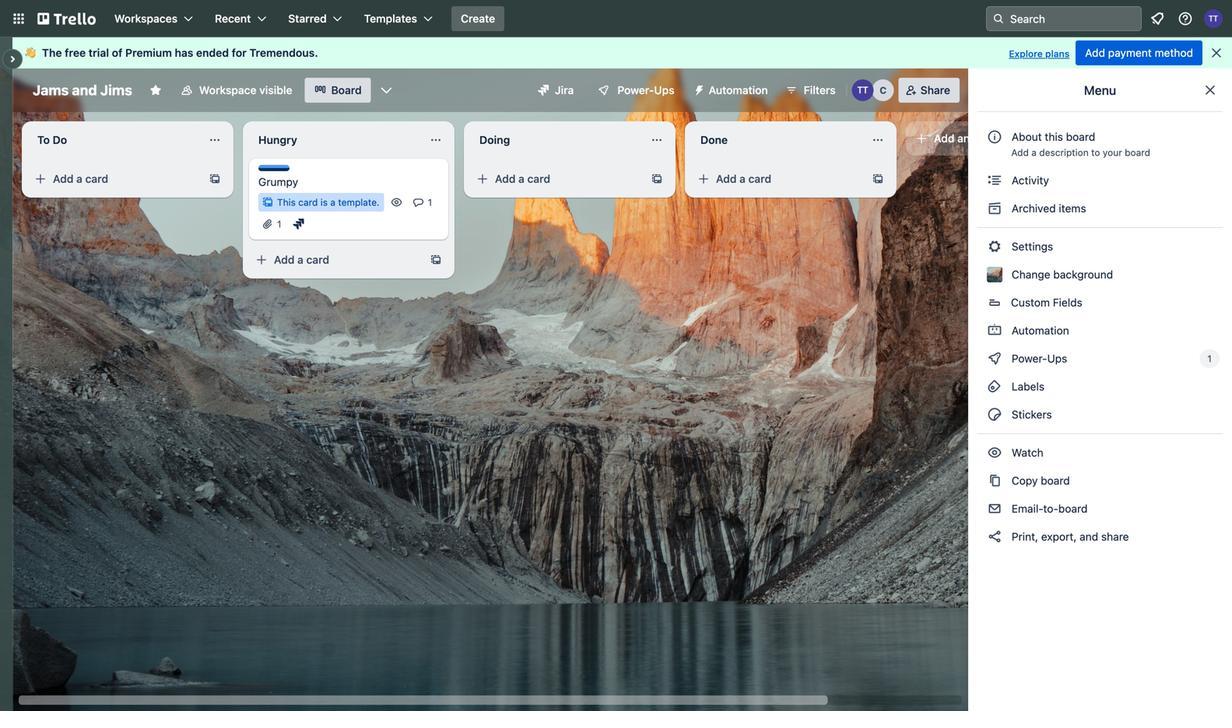 Task type: describe. For each thing, give the bounding box(es) containing it.
this
[[1045, 130, 1063, 143]]

add a card for done
[[716, 172, 771, 185]]

email-
[[1012, 502, 1043, 515]]

jira button
[[528, 78, 583, 103]]

create
[[461, 12, 495, 25]]

custom fields
[[1011, 296, 1082, 309]]

Doing text field
[[470, 128, 641, 153]]

hungry
[[258, 133, 297, 146]]

visible
[[259, 84, 292, 97]]

jims
[[100, 82, 132, 98]]

sm image for watch
[[987, 445, 1002, 461]]

copy board
[[1009, 474, 1070, 487]]

ended
[[196, 46, 229, 59]]

chestercheeetah (chestercheeetah) image
[[872, 79, 894, 101]]

power-ups inside button
[[617, 84, 674, 97]]

add left "another"
[[934, 132, 955, 145]]

stickers
[[1009, 408, 1052, 421]]

change background link
[[978, 262, 1223, 287]]

doing
[[479, 133, 510, 146]]

for
[[232, 46, 247, 59]]

workspace visible button
[[171, 78, 302, 103]]

stickers link
[[978, 402, 1223, 427]]

add inside about this board add a description to your board
[[1011, 147, 1029, 158]]

archived items
[[1009, 202, 1086, 215]]

templates button
[[355, 6, 442, 31]]

list
[[1000, 132, 1015, 145]]

search image
[[992, 12, 1005, 25]]

create from template… image for to do
[[209, 173, 221, 185]]

filters button
[[780, 78, 840, 103]]

recent button
[[206, 6, 276, 31]]

change background
[[1009, 268, 1113, 281]]

color: blue, title: none image
[[258, 165, 290, 171]]

sm image for activity
[[987, 173, 1002, 188]]

a down the to do text box
[[76, 172, 82, 185]]

jira
[[555, 84, 574, 97]]

custom
[[1011, 296, 1050, 309]]

create from template… image for done
[[872, 173, 884, 185]]

terry turtle (terryturtle) image
[[852, 79, 874, 101]]

to
[[37, 133, 50, 146]]

terry turtle (terryturtle) image
[[1204, 9, 1223, 28]]

method
[[1155, 46, 1193, 59]]

add payment method button
[[1076, 40, 1202, 65]]

watch
[[1009, 446, 1046, 459]]

workspaces button
[[105, 6, 202, 31]]

premium
[[125, 46, 172, 59]]

your
[[1103, 147, 1122, 158]]

share button
[[899, 78, 960, 103]]

starred button
[[279, 6, 352, 31]]

sm image for copy board
[[987, 473, 1002, 489]]

about this board add a description to your board
[[1011, 130, 1150, 158]]

sm image for labels
[[987, 379, 1002, 395]]

1 vertical spatial ups
[[1047, 352, 1067, 365]]

has
[[175, 46, 193, 59]]

power- inside button
[[617, 84, 654, 97]]

starred
[[288, 12, 327, 25]]

c
[[880, 85, 887, 96]]

c button
[[872, 79, 894, 101]]

trial
[[89, 46, 109, 59]]

sm image for email-to-board
[[987, 501, 1002, 517]]

watch link
[[978, 441, 1223, 465]]

add another list button
[[906, 121, 1118, 156]]

share
[[1101, 530, 1129, 543]]

a inside about this board add a description to your board
[[1031, 147, 1037, 158]]

banner containing 👋
[[12, 37, 1232, 68]]

automation inside button
[[709, 84, 768, 97]]

sm image for stickers
[[987, 407, 1002, 423]]

add a card down the this
[[274, 253, 329, 266]]

jams and jims
[[33, 82, 132, 98]]

print,
[[1012, 530, 1038, 543]]

workspaces
[[114, 12, 177, 25]]

1 horizontal spatial power-
[[1012, 352, 1047, 365]]

do
[[53, 133, 67, 146]]

a down doing text field
[[518, 172, 524, 185]]

payment
[[1108, 46, 1152, 59]]

another
[[957, 132, 997, 145]]

add another list
[[934, 132, 1015, 145]]

print, export, and share link
[[978, 525, 1223, 549]]

To Do text field
[[28, 128, 199, 153]]

power-ups button
[[586, 78, 684, 103]]

Board name text field
[[25, 78, 140, 103]]

card for to do
[[85, 172, 108, 185]]

create from template… image for doing
[[651, 173, 663, 185]]

archived items link
[[978, 196, 1223, 221]]

create from template… image
[[430, 254, 442, 266]]

2 vertical spatial 1
[[1207, 353, 1212, 364]]

a down "done" text field
[[739, 172, 746, 185]]

Done text field
[[691, 128, 862, 153]]

email-to-board
[[1009, 502, 1088, 515]]

board up to-
[[1041, 474, 1070, 487]]

archived
[[1012, 202, 1056, 215]]

items
[[1059, 202, 1086, 215]]

1 vertical spatial power-ups
[[1009, 352, 1070, 365]]

primary element
[[0, 0, 1232, 37]]

menu
[[1084, 83, 1116, 98]]

about
[[1012, 130, 1042, 143]]

settings
[[1009, 240, 1053, 253]]

activity link
[[978, 168, 1223, 193]]

print, export, and share
[[1009, 530, 1129, 543]]

card left 'is'
[[298, 197, 318, 208]]

template.
[[338, 197, 380, 208]]

ups inside button
[[654, 84, 674, 97]]



Task type: vqa. For each thing, say whether or not it's contained in the screenshot.
a in the About This Board Add A Description To Your Board
yes



Task type: locate. For each thing, give the bounding box(es) containing it.
add a card button down "done" text field
[[691, 167, 865, 191]]

labels link
[[978, 374, 1223, 399]]

grumpy link
[[258, 174, 439, 190]]

2 horizontal spatial 1
[[1207, 353, 1212, 364]]

automation link
[[978, 318, 1223, 343]]

card for done
[[748, 172, 771, 185]]

1 vertical spatial and
[[1080, 530, 1098, 543]]

board right "your"
[[1125, 147, 1150, 158]]

ups down automation link
[[1047, 352, 1067, 365]]

add a card button
[[28, 167, 202, 191], [470, 167, 644, 191], [691, 167, 865, 191], [249, 248, 423, 272]]

grumpy
[[258, 176, 298, 188]]

description
[[1039, 147, 1089, 158]]

sm image for settings
[[987, 239, 1002, 255]]

a
[[1031, 147, 1037, 158], [76, 172, 82, 185], [518, 172, 524, 185], [739, 172, 746, 185], [330, 197, 335, 208], [297, 253, 303, 266]]

board link
[[305, 78, 371, 103]]

power- right jira
[[617, 84, 654, 97]]

add down the doing
[[495, 172, 516, 185]]

power-
[[617, 84, 654, 97], [1012, 352, 1047, 365]]

explore
[[1009, 48, 1043, 59]]

power-ups
[[617, 84, 674, 97], [1009, 352, 1070, 365]]

tremendous
[[249, 46, 315, 59]]

card for doing
[[527, 172, 550, 185]]

done
[[700, 133, 728, 146]]

1 horizontal spatial power-ups
[[1009, 352, 1070, 365]]

fields
[[1053, 296, 1082, 309]]

add a card button down doing text field
[[470, 167, 644, 191]]

export,
[[1041, 530, 1077, 543]]

power-ups down "primary" element
[[617, 84, 674, 97]]

board
[[1066, 130, 1095, 143], [1125, 147, 1150, 158], [1041, 474, 1070, 487], [1058, 502, 1088, 515]]

1 horizontal spatial create from template… image
[[651, 173, 663, 185]]

1 horizontal spatial automation
[[1009, 324, 1069, 337]]

settings link
[[978, 234, 1223, 259]]

and left share
[[1080, 530, 1098, 543]]

.
[[315, 46, 318, 59]]

👋
[[25, 46, 36, 59]]

explore plans
[[1009, 48, 1070, 59]]

sm image
[[291, 216, 306, 232], [987, 239, 1002, 255], [987, 379, 1002, 395], [987, 445, 1002, 461], [987, 473, 1002, 489], [987, 529, 1002, 545]]

copy
[[1012, 474, 1038, 487]]

add a card button for done
[[691, 167, 865, 191]]

0 vertical spatial power-
[[617, 84, 654, 97]]

sm image left watch
[[987, 445, 1002, 461]]

share
[[920, 84, 950, 97]]

sm image inside automation link
[[987, 323, 1002, 339]]

add a card button for to do
[[28, 167, 202, 191]]

workspace visible
[[199, 84, 292, 97]]

sm image down the this
[[291, 216, 306, 232]]

banner
[[12, 37, 1232, 68]]

automation inside automation link
[[1009, 324, 1069, 337]]

email-to-board link
[[978, 497, 1223, 521]]

1 vertical spatial 1
[[277, 219, 281, 230]]

0 horizontal spatial automation
[[709, 84, 768, 97]]

filters
[[804, 84, 836, 97]]

sm image inside settings link
[[987, 239, 1002, 255]]

sm image inside print, export, and share link
[[987, 529, 1002, 545]]

0 vertical spatial and
[[72, 82, 97, 98]]

add a card down the doing
[[495, 172, 550, 185]]

0 vertical spatial power-ups
[[617, 84, 674, 97]]

card down 'is'
[[306, 253, 329, 266]]

sm image left settings
[[987, 239, 1002, 255]]

explore plans button
[[1009, 44, 1070, 63]]

1 horizontal spatial 1
[[428, 197, 432, 208]]

0 horizontal spatial power-ups
[[617, 84, 674, 97]]

sm image for archived items
[[987, 201, 1002, 216]]

card down the to do text box
[[85, 172, 108, 185]]

custom fields button
[[978, 290, 1223, 315]]

add down about
[[1011, 147, 1029, 158]]

sm image inside stickers link
[[987, 407, 1002, 423]]

ups
[[654, 84, 674, 97], [1047, 352, 1067, 365]]

1 horizontal spatial ups
[[1047, 352, 1067, 365]]

back to home image
[[37, 6, 96, 31]]

0 vertical spatial 1
[[428, 197, 432, 208]]

sm image left labels at the right of page
[[987, 379, 1002, 395]]

is
[[320, 197, 328, 208]]

1 vertical spatial power-
[[1012, 352, 1047, 365]]

0 horizontal spatial power-
[[617, 84, 654, 97]]

sm image inside archived items link
[[987, 201, 1002, 216]]

1 horizontal spatial and
[[1080, 530, 1098, 543]]

add down the this
[[274, 253, 295, 266]]

workspace
[[199, 84, 256, 97]]

add
[[1085, 46, 1105, 59], [934, 132, 955, 145], [1011, 147, 1029, 158], [53, 172, 74, 185], [495, 172, 516, 185], [716, 172, 737, 185], [274, 253, 295, 266]]

add down done
[[716, 172, 737, 185]]

a down this card is a template.
[[297, 253, 303, 266]]

a right 'is'
[[330, 197, 335, 208]]

add a card down do
[[53, 172, 108, 185]]

0 vertical spatial ups
[[654, 84, 674, 97]]

add a card button down this card is a template.
[[249, 248, 423, 272]]

2 create from template… image from the left
[[651, 173, 663, 185]]

to do
[[37, 133, 67, 146]]

0 horizontal spatial and
[[72, 82, 97, 98]]

change
[[1012, 268, 1050, 281]]

this
[[277, 197, 296, 208]]

sm image
[[687, 78, 709, 100], [987, 173, 1002, 188], [987, 201, 1002, 216], [987, 323, 1002, 339], [987, 351, 1002, 367], [987, 407, 1002, 423], [987, 501, 1002, 517]]

automation up done
[[709, 84, 768, 97]]

add a card for doing
[[495, 172, 550, 185]]

to
[[1091, 147, 1100, 158]]

card down "done" text field
[[748, 172, 771, 185]]

👋 the free trial of premium has ended for tremendous .
[[25, 46, 318, 59]]

and
[[72, 82, 97, 98], [1080, 530, 1098, 543]]

0 horizontal spatial 1
[[277, 219, 281, 230]]

2 horizontal spatial create from template… image
[[872, 173, 884, 185]]

card
[[85, 172, 108, 185], [527, 172, 550, 185], [748, 172, 771, 185], [298, 197, 318, 208], [306, 253, 329, 266]]

0 vertical spatial automation
[[709, 84, 768, 97]]

sm image for power-ups
[[987, 351, 1002, 367]]

sm image for automation
[[987, 323, 1002, 339]]

0 notifications image
[[1148, 9, 1167, 28]]

this card is a template.
[[277, 197, 380, 208]]

add a card for to do
[[53, 172, 108, 185]]

3 create from template… image from the left
[[872, 173, 884, 185]]

power-ups up labels at the right of page
[[1009, 352, 1070, 365]]

sm image inside watch link
[[987, 445, 1002, 461]]

add down do
[[53, 172, 74, 185]]

automation button
[[687, 78, 777, 103]]

Search field
[[986, 6, 1142, 31]]

templates
[[364, 12, 417, 25]]

the
[[42, 46, 62, 59]]

free
[[65, 46, 86, 59]]

Hungry text field
[[249, 128, 420, 153]]

1 vertical spatial automation
[[1009, 324, 1069, 337]]

board
[[331, 84, 362, 97]]

labels
[[1009, 380, 1045, 393]]

sm image left "copy"
[[987, 473, 1002, 489]]

add inside banner
[[1085, 46, 1105, 59]]

add payment method
[[1085, 46, 1193, 59]]

add a card
[[53, 172, 108, 185], [495, 172, 550, 185], [716, 172, 771, 185], [274, 253, 329, 266]]

1
[[428, 197, 432, 208], [277, 219, 281, 230], [1207, 353, 1212, 364]]

0 horizontal spatial create from template… image
[[209, 173, 221, 185]]

and inside print, export, and share link
[[1080, 530, 1098, 543]]

wave image
[[25, 46, 36, 60]]

sm image inside labels link
[[987, 379, 1002, 395]]

and inside jams and jims text field
[[72, 82, 97, 98]]

copy board link
[[978, 469, 1223, 493]]

add a card button down the to do text box
[[28, 167, 202, 191]]

background
[[1053, 268, 1113, 281]]

to-
[[1043, 502, 1058, 515]]

0 horizontal spatial ups
[[654, 84, 674, 97]]

plans
[[1045, 48, 1070, 59]]

card down doing text field
[[527, 172, 550, 185]]

sm image inside activity link
[[987, 173, 1002, 188]]

jira icon image
[[538, 85, 549, 96]]

1 create from template… image from the left
[[209, 173, 221, 185]]

of
[[112, 46, 122, 59]]

activity
[[1009, 174, 1049, 187]]

sm image left the "print," on the right bottom of the page
[[987, 529, 1002, 545]]

add a card button for doing
[[470, 167, 644, 191]]

ups left 'automation' button
[[654, 84, 674, 97]]

and left jims
[[72, 82, 97, 98]]

automation
[[709, 84, 768, 97], [1009, 324, 1069, 337]]

jams
[[33, 82, 69, 98]]

power- up labels at the right of page
[[1012, 352, 1047, 365]]

customize views image
[[379, 83, 394, 98]]

automation down custom fields at the right top of page
[[1009, 324, 1069, 337]]

sm image inside 'automation' button
[[687, 78, 709, 100]]

board up to
[[1066, 130, 1095, 143]]

a down about
[[1031, 147, 1037, 158]]

board up print, export, and share
[[1058, 502, 1088, 515]]

recent
[[215, 12, 251, 25]]

open information menu image
[[1178, 11, 1193, 26]]

sm image inside copy board link
[[987, 473, 1002, 489]]

star or unstar board image
[[149, 84, 162, 97]]

sm image for print, export, and share
[[987, 529, 1002, 545]]

sm image inside the email-to-board link
[[987, 501, 1002, 517]]

add left payment
[[1085, 46, 1105, 59]]

add a card down done
[[716, 172, 771, 185]]

create from template… image
[[209, 173, 221, 185], [651, 173, 663, 185], [872, 173, 884, 185]]



